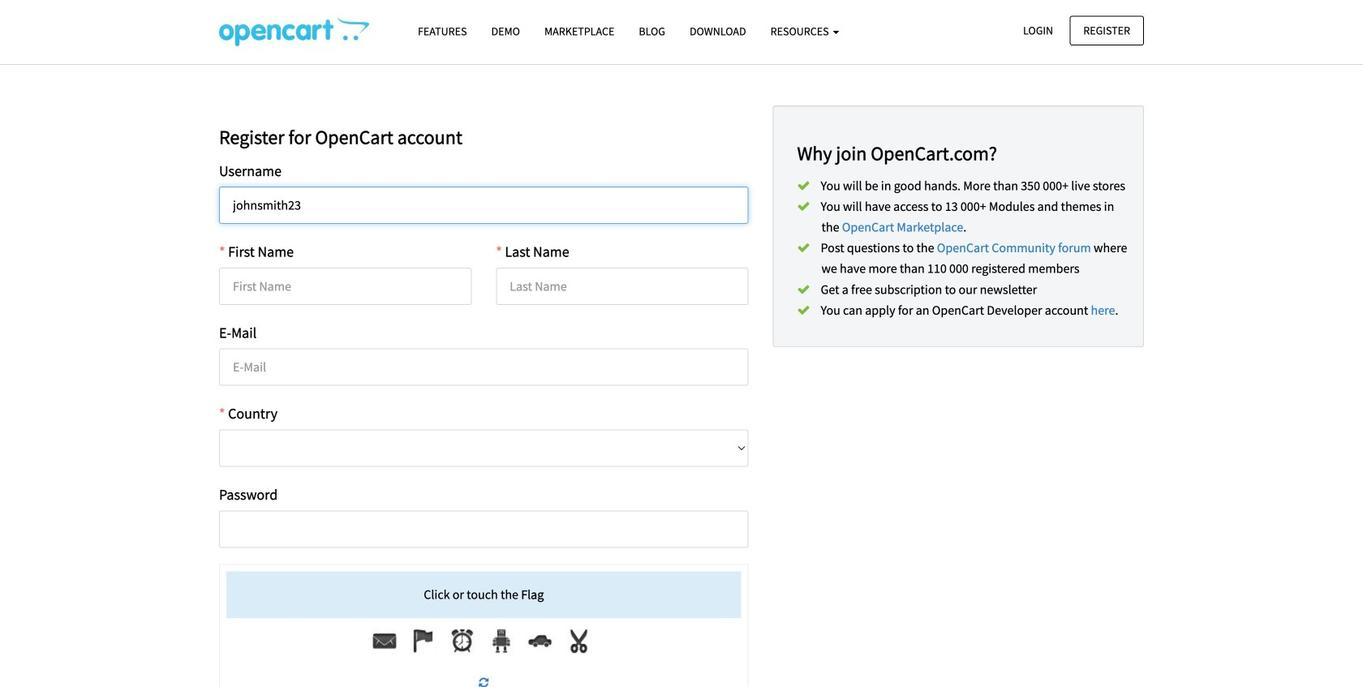 Task type: vqa. For each thing, say whether or not it's contained in the screenshot.
top "A"
no



Task type: describe. For each thing, give the bounding box(es) containing it.
Username text field
[[219, 187, 749, 224]]

First Name text field
[[219, 268, 472, 305]]



Task type: locate. For each thing, give the bounding box(es) containing it.
None password field
[[219, 511, 749, 548]]

Last Name text field
[[496, 268, 749, 305]]

E-Mail text field
[[219, 349, 749, 386]]

opencart - account register image
[[219, 17, 369, 46]]

refresh image
[[479, 677, 489, 687]]



